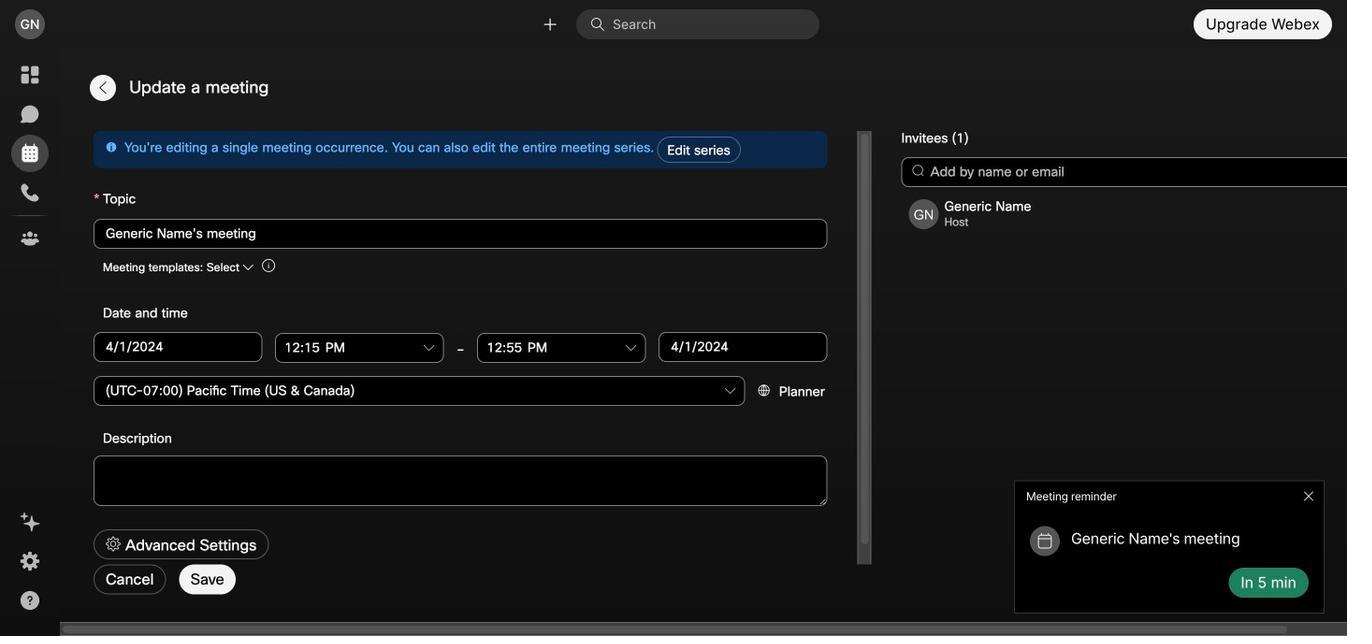 Task type: locate. For each thing, give the bounding box(es) containing it.
navigation
[[0, 49, 60, 636]]

alert
[[1007, 473, 1333, 622]]



Task type: vqa. For each thing, say whether or not it's contained in the screenshot.
first List Item from the bottom of the page
no



Task type: describe. For each thing, give the bounding box(es) containing it.
webex tab list
[[11, 56, 49, 257]]



